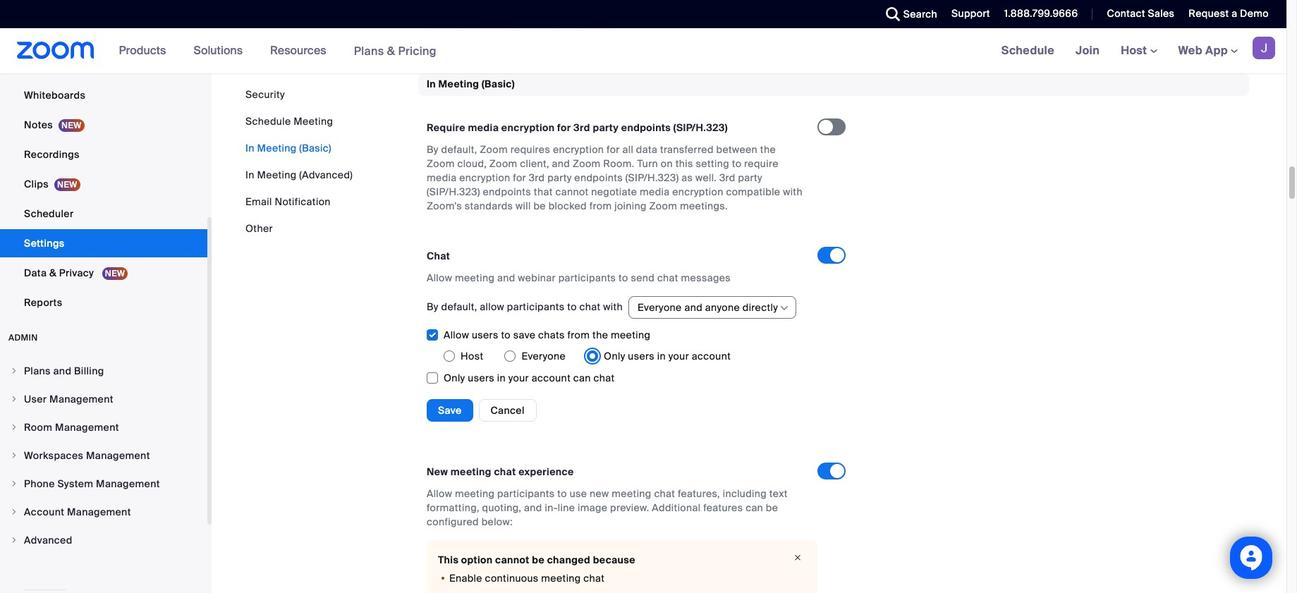 Task type: describe. For each thing, give the bounding box(es) containing it.
pricing
[[398, 43, 437, 58]]

2 horizontal spatial media
[[640, 186, 670, 198]]

meeting right new
[[451, 466, 492, 478]]

1 horizontal spatial party
[[593, 121, 619, 134]]

zoom logo image
[[17, 42, 94, 59]]

host inside allow users to save chats from the meeting option group
[[461, 350, 484, 363]]

and left the webinar
[[497, 272, 516, 284]]

personal menu menu
[[0, 0, 207, 318]]

clips
[[24, 178, 49, 191]]

be inside this option cannot be changed because enable continuous meeting chat
[[532, 554, 545, 567]]

only for only users in your account
[[604, 350, 626, 363]]

other link
[[246, 222, 273, 235]]

zoom right joining
[[650, 200, 678, 212]]

join
[[1076, 43, 1100, 58]]

profile picture image
[[1253, 37, 1276, 59]]

in meeting (basic) link
[[246, 142, 332, 155]]

cannot inside by default, zoom requires encryption for all data transferred between the zoom cloud, zoom client, and zoom room. turn on this setting to require media encryption for 3rd party endpoints (sip/h.323) as well.  3rd party (sip/h.323) endpoints that cannot negotiate media encryption compatible with zoom's standards will be blocked from joining zoom meetings.
[[556, 186, 589, 198]]

requires
[[511, 143, 551, 156]]

devices
[[69, 59, 108, 72]]

web
[[1179, 43, 1203, 58]]

the inside by default, zoom requires encryption for all data transferred between the zoom cloud, zoom client, and zoom room. turn on this setting to require media encryption for 3rd party endpoints (sip/h.323) as well.  3rd party (sip/h.323) endpoints that cannot negotiate media encryption compatible with zoom's standards will be blocked from joining zoom meetings.
[[761, 143, 776, 156]]

meeting for in meeting (basic) link
[[257, 142, 297, 155]]

in for only users in your account can chat
[[497, 372, 506, 385]]

new
[[427, 466, 448, 478]]

1 vertical spatial can
[[574, 372, 591, 385]]

system
[[57, 478, 93, 490]]

web app
[[1179, 43, 1229, 58]]

can inside receive desktop notification for upcoming meetings. reminder time can be configured in the zoom desktop client.
[[757, 7, 775, 19]]

demo
[[1241, 7, 1270, 20]]

allow meeting participants to use new meeting chat features, including text formatting, quoting, and in-line image preview. additional features can be configured below:
[[427, 488, 788, 528]]

including
[[723, 488, 767, 500]]

(basic) inside menu bar
[[299, 142, 332, 155]]

(advanced)
[[299, 169, 353, 181]]

zoom up cloud,
[[480, 143, 508, 156]]

receive
[[427, 7, 466, 19]]

schedule for schedule
[[1002, 43, 1055, 58]]

chat inside this option cannot be changed because enable continuous meeting chat
[[584, 572, 605, 585]]

chat inside allow meeting participants to use new meeting chat features, including text formatting, quoting, and in-line image preview. additional features can be configured below:
[[654, 488, 676, 500]]

resources
[[270, 43, 326, 58]]

below:
[[482, 516, 513, 528]]

advanced
[[24, 534, 72, 547]]

other
[[246, 222, 273, 235]]

to left save
[[501, 329, 511, 341]]

cannot inside this option cannot be changed because enable continuous meeting chat
[[495, 554, 530, 567]]

allow for allow meeting participants to use new meeting chat features, including text formatting, quoting, and in-line image preview. additional features can be configured below:
[[427, 488, 452, 500]]

sales
[[1149, 7, 1175, 20]]

a
[[1232, 7, 1238, 20]]

configured inside receive desktop notification for upcoming meetings. reminder time can be configured in the zoom desktop client.
[[427, 21, 479, 34]]

room management menu item
[[0, 414, 207, 441]]

webinar
[[518, 272, 556, 284]]

only for only users in your account can chat
[[444, 372, 465, 385]]

and inside everyone and anyone directly popup button
[[685, 301, 703, 314]]

zoom left room.
[[573, 157, 601, 170]]

email notification
[[246, 195, 331, 208]]

in meeting (basic) element
[[418, 74, 1250, 593]]

zoom left cloud,
[[427, 157, 455, 170]]

meeting up allow users to save chats from the meeting option group
[[611, 329, 651, 341]]

solutions
[[194, 43, 243, 58]]

meeting inside 'element'
[[439, 78, 479, 91]]

account management
[[24, 506, 131, 519]]

this option cannot be changed because enable continuous meeting chat
[[438, 554, 636, 585]]

data & privacy
[[24, 267, 97, 279]]

personal devices
[[24, 59, 108, 72]]

all
[[623, 143, 634, 156]]

right image for room
[[10, 423, 18, 432]]

everyone and anyone directly
[[638, 301, 779, 314]]

search button
[[876, 0, 941, 28]]

settings
[[24, 237, 65, 250]]

send
[[631, 272, 655, 284]]

messages
[[681, 272, 731, 284]]

everyone for everyone
[[522, 350, 566, 363]]

in meeting (advanced)
[[246, 169, 353, 181]]

require media encryption for 3rd party endpoints (sip/h.323)
[[427, 121, 728, 134]]

encryption down "require media encryption for 3rd party endpoints (sip/h.323)"
[[553, 143, 604, 156]]

search
[[904, 8, 938, 20]]

standards
[[465, 200, 513, 212]]

chat up the quoting,
[[494, 466, 516, 478]]

in inside 'element'
[[427, 78, 436, 91]]

notes link
[[0, 111, 207, 139]]

whiteboards link
[[0, 81, 207, 109]]

request a demo
[[1189, 7, 1270, 20]]

host inside meetings navigation
[[1121, 43, 1151, 58]]

by for by default, allow participants to chat with
[[427, 300, 439, 313]]

settings link
[[0, 229, 207, 258]]

host button
[[1121, 43, 1158, 58]]

chat down the allow meeting and webinar participants to send chat messages
[[580, 300, 601, 313]]

users for only users in your account can chat
[[468, 372, 495, 385]]

2 horizontal spatial 3rd
[[720, 171, 736, 184]]

resources button
[[270, 28, 333, 73]]

support
[[952, 7, 991, 20]]

user management menu item
[[0, 386, 207, 413]]

be inside receive desktop notification for upcoming meetings. reminder time can be configured in the zoom desktop client.
[[778, 7, 790, 19]]

chat down allow users to save chats from the meeting option group
[[594, 372, 615, 385]]

users for allow users to save chats from the meeting
[[472, 329, 499, 341]]

product information navigation
[[108, 28, 447, 74]]

reports
[[24, 296, 62, 309]]

reports link
[[0, 289, 207, 317]]

2 horizontal spatial party
[[738, 171, 763, 184]]

your for only users in your account
[[669, 350, 690, 363]]

& for pricing
[[387, 43, 395, 58]]

account management menu item
[[0, 499, 207, 526]]

line
[[558, 502, 575, 514]]

compatible
[[726, 186, 781, 198]]

meetings. inside by default, zoom requires encryption for all data transferred between the zoom cloud, zoom client, and zoom room. turn on this setting to require media encryption for 3rd party endpoints (sip/h.323) as well.  3rd party (sip/h.323) endpoints that cannot negotiate media encryption compatible with zoom's standards will be blocked from joining zoom meetings.
[[680, 200, 728, 212]]

1 horizontal spatial 3rd
[[574, 121, 591, 134]]

cancel button
[[479, 399, 537, 422]]

0 horizontal spatial party
[[548, 171, 572, 184]]

can inside allow meeting participants to use new meeting chat features, including text formatting, quoting, and in-line image preview. additional features can be configured below:
[[746, 502, 764, 514]]

close image
[[790, 552, 807, 564]]

encryption down cloud,
[[460, 171, 511, 184]]

client,
[[520, 157, 550, 170]]

plans and billing
[[24, 365, 104, 378]]

0 vertical spatial endpoints
[[622, 121, 671, 134]]

phone
[[24, 478, 55, 490]]

1.888.799.9666
[[1005, 7, 1079, 20]]

save button
[[427, 399, 473, 422]]

side navigation navigation
[[0, 0, 212, 593]]

text
[[770, 488, 788, 500]]

phone system management menu item
[[0, 471, 207, 498]]

for inside receive desktop notification for upcoming meetings. reminder time can be configured in the zoom desktop client.
[[567, 7, 580, 19]]

products
[[119, 43, 166, 58]]

quoting,
[[482, 502, 522, 514]]

meeting up allow at the left bottom of page
[[455, 272, 495, 284]]

scheduler
[[24, 207, 74, 220]]

and inside plans and billing menu item
[[53, 365, 71, 378]]

meeting for 'in meeting (advanced)' link
[[257, 169, 297, 181]]

phone system management
[[24, 478, 160, 490]]

admin
[[8, 332, 38, 344]]

cloud,
[[458, 157, 487, 170]]

allow users to save chats from the meeting option group
[[444, 345, 818, 368]]

chat right send
[[658, 272, 679, 284]]

scheduler link
[[0, 200, 207, 228]]

plans & pricing
[[354, 43, 437, 58]]

meeting inside this option cannot be changed because enable continuous meeting chat
[[541, 572, 581, 585]]

between
[[717, 143, 758, 156]]

meetings. inside receive desktop notification for upcoming meetings. reminder time can be configured in the zoom desktop client.
[[633, 7, 681, 19]]

save
[[514, 329, 536, 341]]

management for workspaces management
[[86, 450, 150, 462]]

user management
[[24, 393, 113, 406]]

encryption down well.
[[673, 186, 724, 198]]

2 vertical spatial endpoints
[[483, 186, 531, 198]]

workspaces management menu item
[[0, 442, 207, 469]]

desktop
[[468, 7, 507, 19]]

transferred
[[660, 143, 714, 156]]

experience
[[519, 466, 574, 478]]

this
[[438, 554, 459, 567]]

1 horizontal spatial the
[[593, 329, 608, 341]]

default, for allow
[[441, 300, 477, 313]]

new
[[590, 488, 609, 500]]

to down the allow meeting and webinar participants to send chat messages
[[568, 300, 577, 313]]

management up account management menu item
[[96, 478, 160, 490]]

0 horizontal spatial with
[[604, 300, 623, 313]]

encryption up requires
[[502, 121, 555, 134]]

only users in your account can chat
[[444, 372, 615, 385]]

reminder
[[684, 7, 731, 19]]

1 vertical spatial participants
[[507, 300, 565, 313]]

1 vertical spatial from
[[568, 329, 590, 341]]

allow meeting and webinar participants to send chat messages
[[427, 272, 731, 284]]



Task type: vqa. For each thing, say whether or not it's contained in the screenshot.
Intelligent
no



Task type: locate. For each thing, give the bounding box(es) containing it.
in for 'in meeting (advanced)' link
[[246, 169, 255, 181]]

schedule for schedule meeting
[[246, 115, 291, 128]]

email
[[246, 195, 272, 208]]

right image for workspaces management
[[10, 452, 18, 460]]

1 vertical spatial endpoints
[[575, 171, 623, 184]]

only users in your account
[[604, 350, 731, 363]]

2 horizontal spatial in
[[658, 350, 666, 363]]

0 vertical spatial in
[[482, 21, 490, 34]]

chat up additional
[[654, 488, 676, 500]]

allow up 'formatting,'
[[427, 488, 452, 500]]

be down text
[[766, 502, 779, 514]]

blocked
[[549, 200, 587, 212]]

management for account management
[[67, 506, 131, 519]]

0 vertical spatial your
[[669, 350, 690, 363]]

client.
[[585, 21, 616, 34]]

0 vertical spatial default,
[[441, 143, 477, 156]]

0 horizontal spatial plans
[[24, 365, 51, 378]]

be down that
[[534, 200, 546, 212]]

be inside by default, zoom requires encryption for all data transferred between the zoom cloud, zoom client, and zoom room. turn on this setting to require media encryption for 3rd party endpoints (sip/h.323) as well.  3rd party (sip/h.323) endpoints that cannot negotiate media encryption compatible with zoom's standards will be blocked from joining zoom meetings.
[[534, 200, 546, 212]]

& for privacy
[[49, 267, 57, 279]]

2 vertical spatial right image
[[10, 536, 18, 545]]

1 vertical spatial default,
[[441, 300, 477, 313]]

by inside by default, zoom requires encryption for all data transferred between the zoom cloud, zoom client, and zoom room. turn on this setting to require media encryption for 3rd party endpoints (sip/h.323) as well.  3rd party (sip/h.323) endpoints that cannot negotiate media encryption compatible with zoom's standards will be blocked from joining zoom meetings.
[[427, 143, 439, 156]]

1 horizontal spatial in meeting (basic)
[[427, 78, 515, 91]]

schedule down 1.888.799.9666
[[1002, 43, 1055, 58]]

right image inside workspaces management menu item
[[10, 452, 18, 460]]

recordings
[[24, 148, 80, 161]]

management for user management
[[49, 393, 113, 406]]

configured
[[427, 21, 479, 34], [427, 516, 479, 528]]

meeting up preview.
[[612, 488, 652, 500]]

allow inside allow meeting participants to use new meeting chat features, including text formatting, quoting, and in-line image preview. additional features can be configured below:
[[427, 488, 452, 500]]

1 horizontal spatial only
[[604, 350, 626, 363]]

continuous
[[485, 572, 539, 585]]

anyone
[[706, 301, 740, 314]]

1 horizontal spatial your
[[669, 350, 690, 363]]

endpoints up negotiate
[[575, 171, 623, 184]]

menu bar containing security
[[246, 88, 353, 236]]

participants inside allow meeting participants to use new meeting chat features, including text formatting, quoting, and in-line image preview. additional features can be configured below:
[[497, 488, 555, 500]]

2 horizontal spatial the
[[761, 143, 776, 156]]

schedule down the security link
[[246, 115, 291, 128]]

0 vertical spatial host
[[1121, 43, 1151, 58]]

everyone down allow users to save chats from the meeting
[[522, 350, 566, 363]]

0 vertical spatial cannot
[[556, 186, 589, 198]]

right image
[[10, 367, 18, 375], [10, 395, 18, 404], [10, 452, 18, 460], [10, 480, 18, 488]]

right image left room
[[10, 423, 18, 432]]

1 horizontal spatial with
[[783, 186, 803, 198]]

& left 'pricing'
[[387, 43, 395, 58]]

by default, zoom requires encryption for all data transferred between the zoom cloud, zoom client, and zoom room. turn on this setting to require media encryption for 3rd party endpoints (sip/h.323) as well.  3rd party (sip/h.323) endpoints that cannot negotiate media encryption compatible with zoom's standards will be blocked from joining zoom meetings.
[[427, 143, 803, 212]]

personal
[[24, 59, 67, 72]]

enable
[[450, 572, 483, 585]]

that
[[534, 186, 553, 198]]

schedule meeting link
[[246, 115, 333, 128]]

0 horizontal spatial host
[[461, 350, 484, 363]]

and inside allow meeting participants to use new meeting chat features, including text formatting, quoting, and in-line image preview. additional features can be configured below:
[[524, 502, 542, 514]]

(sip/h.323) down turn
[[626, 171, 679, 184]]

with inside by default, zoom requires encryption for all data transferred between the zoom cloud, zoom client, and zoom room. turn on this setting to require media encryption for 3rd party endpoints (sip/h.323) as well.  3rd party (sip/h.323) endpoints that cannot negotiate media encryption compatible with zoom's standards will be blocked from joining zoom meetings.
[[783, 186, 803, 198]]

2 by from the top
[[427, 300, 439, 313]]

1 vertical spatial everyone
[[522, 350, 566, 363]]

directly
[[743, 301, 779, 314]]

plans for plans and billing
[[24, 365, 51, 378]]

2 right image from the top
[[10, 508, 18, 517]]

right image down admin on the left of page
[[10, 367, 18, 375]]

participants down the webinar
[[507, 300, 565, 313]]

1 vertical spatial allow
[[444, 329, 469, 341]]

0 horizontal spatial in
[[482, 21, 490, 34]]

changed
[[547, 554, 591, 567]]

1.888.799.9666 button
[[994, 0, 1082, 28], [1005, 7, 1079, 20]]

notification
[[510, 7, 564, 19]]

party up that
[[548, 171, 572, 184]]

schedule link
[[991, 28, 1066, 73]]

room
[[24, 421, 52, 434]]

preview.
[[610, 502, 650, 514]]

to left send
[[619, 272, 629, 284]]

meetings. left reminder
[[633, 7, 681, 19]]

right image inside plans and billing menu item
[[10, 367, 18, 375]]

users for only users in your account
[[628, 350, 655, 363]]

1.888.799.9666 button up schedule link
[[1005, 7, 1079, 20]]

and left billing
[[53, 365, 71, 378]]

1 vertical spatial only
[[444, 372, 465, 385]]

0 horizontal spatial your
[[509, 372, 529, 385]]

1 vertical spatial with
[[604, 300, 623, 313]]

features,
[[678, 488, 720, 500]]

default, inside by default, zoom requires encryption for all data transferred between the zoom cloud, zoom client, and zoom room. turn on this setting to require media encryption for 3rd party endpoints (sip/h.323) as well.  3rd party (sip/h.323) endpoints that cannot negotiate media encryption compatible with zoom's standards will be blocked from joining zoom meetings.
[[441, 143, 477, 156]]

data & privacy link
[[0, 259, 207, 287]]

party
[[593, 121, 619, 134], [548, 171, 572, 184], [738, 171, 763, 184]]

solutions button
[[194, 28, 249, 73]]

only inside allow users to save chats from the meeting option group
[[604, 350, 626, 363]]

0 horizontal spatial &
[[49, 267, 57, 279]]

your down everyone and anyone directly
[[669, 350, 690, 363]]

show options image
[[779, 303, 791, 314]]

everyone and anyone directly button
[[638, 297, 779, 318]]

host down contact sales
[[1121, 43, 1151, 58]]

account
[[24, 506, 64, 519]]

media up joining
[[640, 186, 670, 198]]

image
[[578, 502, 608, 514]]

1 vertical spatial in meeting (basic)
[[246, 142, 332, 155]]

in for in meeting (basic) link
[[246, 142, 255, 155]]

with down the allow meeting and webinar participants to send chat messages
[[604, 300, 623, 313]]

in down desktop
[[482, 21, 490, 34]]

require
[[745, 157, 779, 170]]

join link
[[1066, 28, 1111, 73]]

users inside option group
[[628, 350, 655, 363]]

2 vertical spatial in
[[497, 372, 506, 385]]

right image inside account management menu item
[[10, 508, 18, 517]]

default, left allow at the left bottom of page
[[441, 300, 477, 313]]

meeting
[[439, 78, 479, 91], [294, 115, 333, 128], [257, 142, 297, 155], [257, 169, 297, 181]]

0 horizontal spatial the
[[493, 21, 509, 34]]

1 vertical spatial in
[[246, 142, 255, 155]]

0 vertical spatial (sip/h.323)
[[674, 121, 728, 134]]

1 vertical spatial plans
[[24, 365, 51, 378]]

from right chats
[[568, 329, 590, 341]]

right image left advanced
[[10, 536, 18, 545]]

use
[[570, 488, 587, 500]]

allow for allow users to save chats from the meeting
[[444, 329, 469, 341]]

3 right image from the top
[[10, 536, 18, 545]]

user
[[24, 393, 47, 406]]

management for room management
[[55, 421, 119, 434]]

account for only users in your account can chat
[[532, 372, 571, 385]]

personal devices link
[[0, 52, 207, 80]]

because
[[593, 554, 636, 567]]

notification
[[275, 195, 331, 208]]

zoom inside receive desktop notification for upcoming meetings. reminder time can be configured in the zoom desktop client.
[[511, 21, 539, 34]]

room.
[[604, 157, 635, 170]]

(sip/h.323) up transferred
[[674, 121, 728, 134]]

1 by from the top
[[427, 143, 439, 156]]

3 right image from the top
[[10, 452, 18, 460]]

0 vertical spatial account
[[692, 350, 731, 363]]

can down allow users to save chats from the meeting option group
[[574, 372, 591, 385]]

configured down 'formatting,'
[[427, 516, 479, 528]]

and inside by default, zoom requires encryption for all data transferred between the zoom cloud, zoom client, and zoom room. turn on this setting to require media encryption for 3rd party endpoints (sip/h.323) as well.  3rd party (sip/h.323) endpoints that cannot negotiate media encryption compatible with zoom's standards will be blocked from joining zoom meetings.
[[552, 157, 570, 170]]

1 horizontal spatial cannot
[[556, 186, 589, 198]]

email notification link
[[246, 195, 331, 208]]

setting
[[696, 157, 730, 170]]

chats
[[539, 329, 565, 341]]

management down billing
[[49, 393, 113, 406]]

right image for phone system management
[[10, 480, 18, 488]]

and
[[552, 157, 570, 170], [497, 272, 516, 284], [685, 301, 703, 314], [53, 365, 71, 378], [524, 502, 542, 514]]

0 horizontal spatial media
[[427, 171, 457, 184]]

(sip/h.323) up 'zoom's'
[[427, 186, 480, 198]]

0 vertical spatial right image
[[10, 423, 18, 432]]

meeting for schedule meeting "link" on the left of the page
[[294, 115, 333, 128]]

your inside allow users to save chats from the meeting option group
[[669, 350, 690, 363]]

additional
[[652, 502, 701, 514]]

negotiate
[[592, 186, 637, 198]]

allow
[[480, 300, 505, 313]]

0 vertical spatial by
[[427, 143, 439, 156]]

meeting up in meeting (basic) link
[[294, 115, 333, 128]]

by default, allow participants to chat with
[[427, 300, 623, 313]]

plans inside plans and billing menu item
[[24, 365, 51, 378]]

1 right image from the top
[[10, 423, 18, 432]]

1 vertical spatial account
[[532, 372, 571, 385]]

admin menu menu
[[0, 358, 207, 555]]

1 vertical spatial your
[[509, 372, 529, 385]]

2 vertical spatial allow
[[427, 488, 452, 500]]

0 horizontal spatial everyone
[[522, 350, 566, 363]]

media up 'zoom's'
[[427, 171, 457, 184]]

0 vertical spatial can
[[757, 7, 775, 19]]

allow for allow meeting and webinar participants to send chat messages
[[427, 272, 452, 284]]

1 vertical spatial configured
[[427, 516, 479, 528]]

right image
[[10, 423, 18, 432], [10, 508, 18, 517], [10, 536, 18, 545]]

zoom down requires
[[490, 157, 518, 170]]

& inside product information navigation
[[387, 43, 395, 58]]

1 vertical spatial (sip/h.323)
[[626, 171, 679, 184]]

1 vertical spatial &
[[49, 267, 57, 279]]

and left anyone
[[685, 301, 703, 314]]

1 horizontal spatial &
[[387, 43, 395, 58]]

0 vertical spatial from
[[590, 200, 612, 212]]

plans and billing menu item
[[0, 358, 207, 385]]

desktop
[[542, 21, 582, 34]]

1 horizontal spatial plans
[[354, 43, 384, 58]]

your for only users in your account can chat
[[509, 372, 529, 385]]

meetings navigation
[[991, 28, 1287, 74]]

allow
[[427, 272, 452, 284], [444, 329, 469, 341], [427, 488, 452, 500]]

1 vertical spatial cannot
[[495, 554, 530, 567]]

right image for user management
[[10, 395, 18, 404]]

in
[[427, 78, 436, 91], [246, 142, 255, 155], [246, 169, 255, 181]]

& right 'data'
[[49, 267, 57, 279]]

and right client,
[[552, 157, 570, 170]]

plans left 'pricing'
[[354, 43, 384, 58]]

be inside allow meeting participants to use new meeting chat features, including text formatting, quoting, and in-line image preview. additional features can be configured below:
[[766, 502, 779, 514]]

0 vertical spatial allow
[[427, 272, 452, 284]]

the inside receive desktop notification for upcoming meetings. reminder time can be configured in the zoom desktop client.
[[493, 21, 509, 34]]

the up allow users to save chats from the meeting option group
[[593, 329, 608, 341]]

1 vertical spatial (basic)
[[299, 142, 332, 155]]

(basic) inside 'element'
[[482, 78, 515, 91]]

to down between
[[732, 157, 742, 170]]

0 vertical spatial participants
[[559, 272, 616, 284]]

workspaces
[[24, 450, 83, 462]]

1 vertical spatial users
[[628, 350, 655, 363]]

1 default, from the top
[[441, 143, 477, 156]]

1 horizontal spatial schedule
[[1002, 43, 1055, 58]]

in down 'pricing'
[[427, 78, 436, 91]]

1 vertical spatial right image
[[10, 508, 18, 517]]

4 right image from the top
[[10, 480, 18, 488]]

schedule inside meetings navigation
[[1002, 43, 1055, 58]]

allow left save
[[444, 329, 469, 341]]

to inside by default, zoom requires encryption for all data transferred between the zoom cloud, zoom client, and zoom room. turn on this setting to require media encryption for 3rd party endpoints (sip/h.323) as well.  3rd party (sip/h.323) endpoints that cannot negotiate media encryption compatible with zoom's standards will be blocked from joining zoom meetings.
[[732, 157, 742, 170]]

1 horizontal spatial (basic)
[[482, 78, 515, 91]]

products button
[[119, 28, 172, 73]]

in up the email
[[246, 169, 255, 181]]

configured inside allow meeting participants to use new meeting chat features, including text formatting, quoting, and in-line image preview. additional features can be configured below:
[[427, 516, 479, 528]]

in-
[[545, 502, 558, 514]]

banner containing products
[[0, 28, 1287, 74]]

in down schedule meeting "link" on the left of the page
[[246, 142, 255, 155]]

1.888.799.9666 button up "join"
[[994, 0, 1082, 28]]

everyone inside allow users to save chats from the meeting option group
[[522, 350, 566, 363]]

0 vertical spatial everyone
[[638, 301, 682, 314]]

advanced menu item
[[0, 527, 207, 554]]

in meeting (basic)
[[427, 78, 515, 91], [246, 142, 332, 155]]

plans for plans & pricing
[[354, 43, 384, 58]]

with
[[783, 186, 803, 198], [604, 300, 623, 313]]

2 vertical spatial media
[[640, 186, 670, 198]]

to inside allow meeting participants to use new meeting chat features, including text formatting, quoting, and in-line image preview. additional features can be configured below:
[[558, 488, 567, 500]]

cannot up blocked
[[556, 186, 589, 198]]

1 right image from the top
[[10, 367, 18, 375]]

well.
[[696, 171, 717, 184]]

2 vertical spatial users
[[468, 372, 495, 385]]

zoom
[[511, 21, 539, 34], [480, 143, 508, 156], [427, 157, 455, 170], [490, 157, 518, 170], [573, 157, 601, 170], [650, 200, 678, 212]]

meetings. down well.
[[680, 200, 728, 212]]

by down chat
[[427, 300, 439, 313]]

0 vertical spatial (basic)
[[482, 78, 515, 91]]

0 vertical spatial meetings.
[[633, 7, 681, 19]]

2 vertical spatial (sip/h.323)
[[427, 186, 480, 198]]

0 vertical spatial &
[[387, 43, 395, 58]]

right image for account
[[10, 508, 18, 517]]

in meeting (basic) down schedule meeting "link" on the left of the page
[[246, 142, 332, 155]]

1 horizontal spatial media
[[468, 121, 499, 134]]

2 vertical spatial the
[[593, 329, 608, 341]]

contact
[[1108, 7, 1146, 20]]

default, for zoom
[[441, 143, 477, 156]]

privacy
[[59, 267, 94, 279]]

turn
[[638, 157, 658, 170]]

account for only users in your account
[[692, 350, 731, 363]]

meeting up 'formatting,'
[[455, 488, 495, 500]]

right image left user
[[10, 395, 18, 404]]

in inside option group
[[658, 350, 666, 363]]

in meeting (basic) inside 'element'
[[427, 78, 515, 91]]

meeting down schedule meeting "link" on the left of the page
[[257, 142, 297, 155]]

1 configured from the top
[[427, 21, 479, 34]]

& inside personal menu menu
[[49, 267, 57, 279]]

0 horizontal spatial 3rd
[[529, 171, 545, 184]]

configured down "receive" at top left
[[427, 21, 479, 34]]

0 horizontal spatial cannot
[[495, 554, 530, 567]]

1 vertical spatial the
[[761, 143, 776, 156]]

host down allow at the left bottom of page
[[461, 350, 484, 363]]

be right time
[[778, 7, 790, 19]]

zoom down notification
[[511, 21, 539, 34]]

0 vertical spatial in meeting (basic)
[[427, 78, 515, 91]]

right image left workspaces
[[10, 452, 18, 460]]

account down chats
[[532, 372, 571, 385]]

schedule inside menu bar
[[246, 115, 291, 128]]

0 vertical spatial the
[[493, 21, 509, 34]]

0 horizontal spatial (basic)
[[299, 142, 332, 155]]

1 vertical spatial by
[[427, 300, 439, 313]]

on
[[661, 157, 673, 170]]

in down everyone and anyone directly
[[658, 350, 666, 363]]

management up workspaces management
[[55, 421, 119, 434]]

0 vertical spatial plans
[[354, 43, 384, 58]]

and left 'in-'
[[524, 502, 542, 514]]

2 right image from the top
[[10, 395, 18, 404]]

the
[[493, 21, 509, 34], [761, 143, 776, 156], [593, 329, 608, 341]]

1 vertical spatial schedule
[[246, 115, 291, 128]]

&
[[387, 43, 395, 58], [49, 267, 57, 279]]

1 horizontal spatial in
[[497, 372, 506, 385]]

management up advanced menu item
[[67, 506, 131, 519]]

account inside allow users to save chats from the meeting option group
[[692, 350, 731, 363]]

0 vertical spatial media
[[468, 121, 499, 134]]

2 vertical spatial participants
[[497, 488, 555, 500]]

support link
[[941, 0, 994, 28], [952, 7, 991, 20]]

endpoints up will
[[483, 186, 531, 198]]

everyone for everyone and anyone directly
[[638, 301, 682, 314]]

the up "require"
[[761, 143, 776, 156]]

participants up the quoting,
[[497, 488, 555, 500]]

menu bar
[[246, 88, 353, 236]]

users
[[472, 329, 499, 341], [628, 350, 655, 363], [468, 372, 495, 385]]

in for only users in your account
[[658, 350, 666, 363]]

2 configured from the top
[[427, 516, 479, 528]]

everyone
[[638, 301, 682, 314], [522, 350, 566, 363]]

right image left account
[[10, 508, 18, 517]]

in up cancel button
[[497, 372, 506, 385]]

chat down because
[[584, 572, 605, 585]]

0 horizontal spatial in meeting (basic)
[[246, 142, 332, 155]]

with right compatible
[[783, 186, 803, 198]]

1 vertical spatial in
[[658, 350, 666, 363]]

0 horizontal spatial only
[[444, 372, 465, 385]]

can down including
[[746, 502, 764, 514]]

to up line
[[558, 488, 567, 500]]

in inside receive desktop notification for upcoming meetings. reminder time can be configured in the zoom desktop client.
[[482, 21, 490, 34]]

media
[[468, 121, 499, 134], [427, 171, 457, 184], [640, 186, 670, 198]]

everyone inside popup button
[[638, 301, 682, 314]]

time
[[733, 7, 755, 19]]

by for by default, zoom requires encryption for all data transferred between the zoom cloud, zoom client, and zoom room. turn on this setting to require media encryption for 3rd party endpoints (sip/h.323) as well.  3rd party (sip/h.323) endpoints that cannot negotiate media encryption compatible with zoom's standards will be blocked from joining zoom meetings.
[[427, 143, 439, 156]]

1 vertical spatial host
[[461, 350, 484, 363]]

schedule meeting
[[246, 115, 333, 128]]

allow down chat
[[427, 272, 452, 284]]

plans up user
[[24, 365, 51, 378]]

security link
[[246, 88, 285, 101]]

contact sales
[[1108, 7, 1175, 20]]

will
[[516, 200, 531, 212]]

right image inside user management menu item
[[10, 395, 18, 404]]

joining
[[615, 200, 647, 212]]

2 default, from the top
[[441, 300, 477, 313]]

right image left the phone
[[10, 480, 18, 488]]

endpoints up data at the top
[[622, 121, 671, 134]]

0 horizontal spatial schedule
[[246, 115, 291, 128]]

plans inside product information navigation
[[354, 43, 384, 58]]

party up room.
[[593, 121, 619, 134]]

web app button
[[1179, 43, 1238, 58]]

banner
[[0, 28, 1287, 74]]

0 horizontal spatial account
[[532, 372, 571, 385]]

2 vertical spatial in
[[246, 169, 255, 181]]

right image for plans and billing
[[10, 367, 18, 375]]

be
[[778, 7, 790, 19], [534, 200, 546, 212], [766, 502, 779, 514], [532, 554, 545, 567]]

room management
[[24, 421, 119, 434]]

from down negotiate
[[590, 200, 612, 212]]

in meeting (basic) up require
[[427, 78, 515, 91]]

be left the changed
[[532, 554, 545, 567]]

0 vertical spatial schedule
[[1002, 43, 1055, 58]]

0 vertical spatial users
[[472, 329, 499, 341]]

2 vertical spatial can
[[746, 502, 764, 514]]

right image inside advanced menu item
[[10, 536, 18, 545]]

0 vertical spatial configured
[[427, 21, 479, 34]]

in meeting (basic) inside menu bar
[[246, 142, 332, 155]]

default, up cloud,
[[441, 143, 477, 156]]

notes
[[24, 119, 53, 131]]

plans & pricing link
[[354, 43, 437, 58], [354, 43, 437, 58]]

1 vertical spatial media
[[427, 171, 457, 184]]

1 horizontal spatial account
[[692, 350, 731, 363]]

right image inside phone system management menu item
[[10, 480, 18, 488]]

contact sales link
[[1097, 0, 1179, 28], [1108, 7, 1175, 20]]

account down everyone and anyone directly popup button
[[692, 350, 731, 363]]

right image inside room management menu item
[[10, 423, 18, 432]]

from inside by default, zoom requires encryption for all data transferred between the zoom cloud, zoom client, and zoom room. turn on this setting to require media encryption for 3rd party endpoints (sip/h.323) as well.  3rd party (sip/h.323) endpoints that cannot negotiate media encryption compatible with zoom's standards will be blocked from joining zoom meetings.
[[590, 200, 612, 212]]

management down room management menu item at the left bottom
[[86, 450, 150, 462]]



